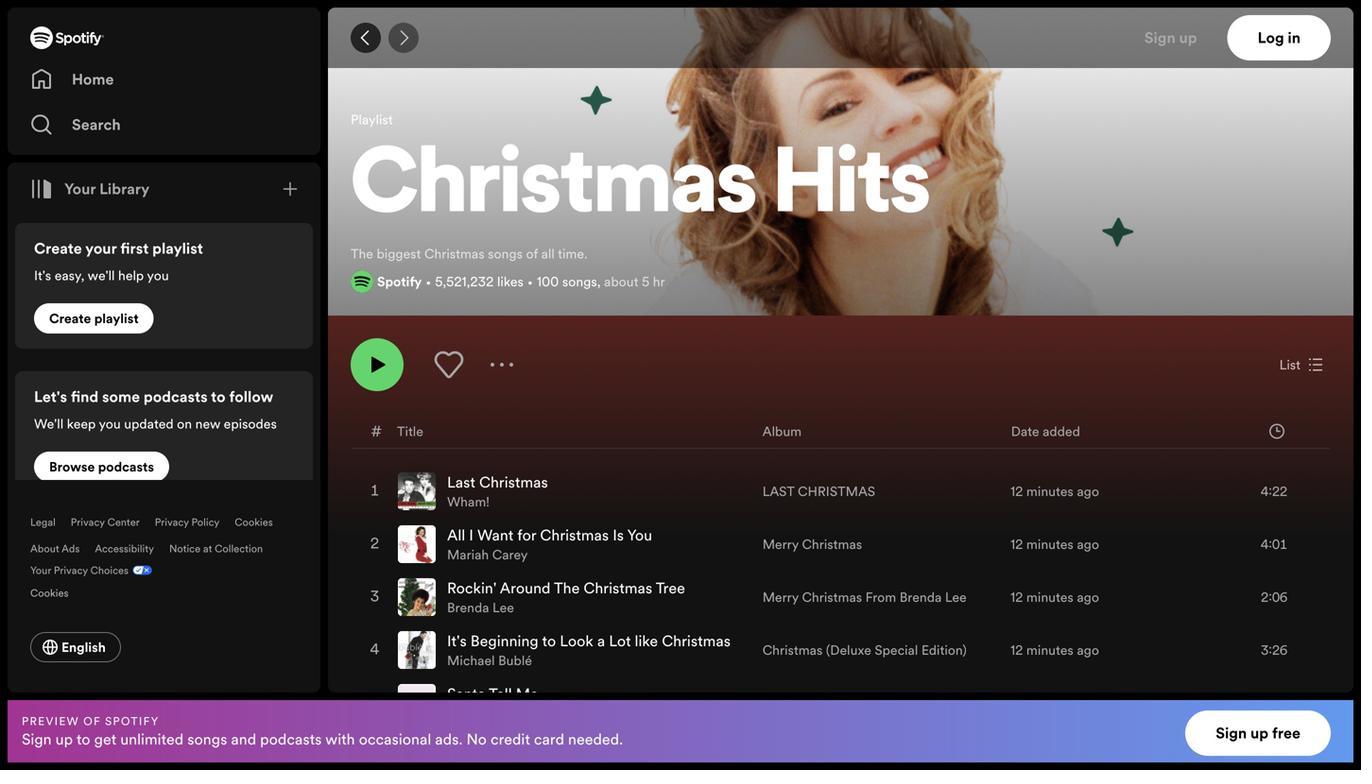 Task type: describe. For each thing, give the bounding box(es) containing it.
collection
[[215, 542, 263, 556]]

duration element
[[1270, 424, 1285, 439]]

credit
[[491, 729, 530, 750]]

christmas inside all i want for christmas is you mariah carey
[[540, 525, 609, 546]]

get
[[94, 729, 116, 750]]

last christmas cell
[[398, 466, 747, 517]]

privacy policy link
[[155, 515, 220, 529]]

added
[[1043, 423, 1080, 441]]

your for your library
[[64, 179, 96, 199]]

5,521,232 likes
[[435, 273, 524, 291]]

unlimited
[[120, 729, 184, 750]]

notice at collection link
[[169, 542, 263, 556]]

find
[[71, 387, 99, 407]]

top bar and user menu element
[[328, 8, 1354, 68]]

like
[[635, 631, 658, 652]]

100 songs , about 5 hr
[[537, 273, 665, 291]]

about ads link
[[30, 542, 80, 556]]

1 vertical spatial songs
[[562, 273, 597, 291]]

last
[[447, 472, 475, 493]]

bublé
[[498, 652, 532, 670]]

is
[[613, 525, 624, 546]]

album
[[763, 423, 802, 441]]

mariah carey link
[[447, 546, 528, 564]]

create for your
[[34, 238, 82, 259]]

from
[[866, 588, 896, 606]]

it's beginning to look a lot like christmas link
[[447, 631, 731, 652]]

date added
[[1011, 423, 1080, 441]]

wham! link
[[447, 493, 490, 511]]

beginning
[[471, 631, 539, 652]]

and
[[231, 729, 256, 750]]

ads.
[[435, 729, 463, 750]]

sign for sign up free
[[1216, 723, 1247, 744]]

time.
[[558, 245, 588, 263]]

duration image
[[1270, 424, 1285, 439]]

sign inside preview of spotify sign up to get unlimited songs and podcasts with occasional ads. no credit card needed.
[[22, 729, 52, 750]]

accessibility link
[[95, 542, 154, 556]]

browse podcasts link
[[34, 452, 169, 482]]

browse podcasts
[[49, 458, 154, 476]]

up for sign up free
[[1251, 723, 1269, 744]]

privacy down ads
[[54, 563, 88, 578]]

#
[[371, 421, 382, 442]]

i
[[469, 525, 474, 546]]

california consumer privacy act (ccpa) opt-out icon image
[[129, 563, 152, 581]]

christmas inside it's beginning to look a lot like christmas michael bublé
[[662, 631, 731, 652]]

1 12 minutes ago from the top
[[1011, 483, 1099, 501]]

privacy for privacy center
[[71, 515, 105, 529]]

look
[[560, 631, 594, 652]]

merry for all i want for christmas is you
[[763, 536, 799, 554]]

0 vertical spatial the
[[351, 245, 373, 263]]

sign for sign up
[[1145, 27, 1176, 48]]

4:22
[[1261, 483, 1288, 501]]

the inside rockin' around the christmas tree brenda lee
[[554, 578, 580, 599]]

spotify link
[[377, 273, 422, 291]]

preview
[[22, 714, 79, 729]]

spotify image
[[30, 26, 104, 49]]

in
[[1288, 27, 1301, 48]]

create playlist button
[[34, 303, 154, 334]]

christmas inside "last christmas wham!"
[[479, 472, 548, 493]]

santa tell me
[[447, 684, 538, 705]]

privacy center link
[[71, 515, 140, 529]]

List button
[[1272, 350, 1331, 380]]

lot
[[609, 631, 631, 652]]

all
[[541, 245, 555, 263]]

policy
[[191, 515, 220, 529]]

it's beginning to look a lot like christmas michael bublé
[[447, 631, 731, 670]]

you for some
[[99, 415, 121, 433]]

your privacy choices button
[[30, 563, 129, 578]]

likes
[[497, 273, 524, 291]]

mariah
[[447, 546, 489, 564]]

santa tell me link
[[447, 684, 538, 705]]

rockin' around the christmas tree brenda lee
[[447, 578, 685, 617]]

ago for christmas
[[1077, 536, 1099, 554]]

christmas inside rockin' around the christmas tree brenda lee
[[584, 578, 652, 599]]

privacy for privacy policy
[[155, 515, 189, 529]]

# row
[[352, 415, 1330, 449]]

songs inside preview of spotify sign up to get unlimited songs and podcasts with occasional ads. no credit card needed.
[[187, 729, 227, 750]]

all i want for christmas is you cell
[[398, 519, 747, 570]]

christmas
[[798, 483, 875, 501]]

12 minutes ago for a
[[1011, 641, 1099, 659]]

special
[[875, 641, 918, 659]]

merry christmas from brenda lee link
[[763, 588, 967, 606]]

0 vertical spatial cookies
[[235, 515, 273, 529]]

1 cell from the left
[[368, 678, 383, 729]]

search
[[72, 114, 121, 135]]

rockin' around the christmas tree cell
[[398, 572, 747, 623]]

your
[[85, 238, 117, 259]]

up for sign up
[[1179, 27, 1197, 48]]

michael bublé link
[[447, 652, 532, 670]]

your privacy choices
[[30, 563, 129, 578]]

playlist inside create your first playlist it's easy, we'll help you
[[152, 238, 203, 259]]

all
[[447, 525, 465, 546]]

it's beginning to look a lot like christmas cell
[[398, 625, 747, 676]]

up inside preview of spotify sign up to get unlimited songs and podcasts with occasional ads. no credit card needed.
[[55, 729, 73, 750]]

first
[[120, 238, 149, 259]]

last christmas link
[[763, 483, 875, 501]]

podcasts inside preview of spotify sign up to get unlimited songs and podcasts with occasional ads. no credit card needed.
[[260, 729, 322, 750]]

100
[[537, 273, 559, 291]]

4:22 cell
[[1201, 466, 1314, 517]]

1 horizontal spatial spotify
[[377, 273, 422, 291]]

biggest
[[377, 245, 421, 263]]

keep
[[67, 415, 96, 433]]

3 cell from the left
[[1011, 678, 1185, 729]]

follow
[[229, 387, 273, 407]]

1 vertical spatial podcasts
[[98, 458, 154, 476]]

ago for a
[[1077, 641, 1099, 659]]

playlist inside button
[[94, 310, 139, 328]]

to inside preview of spotify sign up to get unlimited songs and podcasts with occasional ads. no credit card needed.
[[76, 729, 90, 750]]

english button
[[30, 632, 121, 663]]

create for playlist
[[49, 310, 91, 328]]

rockin'
[[447, 578, 497, 599]]

christmas hits grid
[[329, 414, 1353, 770]]

english
[[61, 639, 106, 657]]

to inside let's find some podcasts to follow we'll keep you updated on new episodes
[[211, 387, 226, 407]]

1 horizontal spatial lee
[[945, 588, 967, 606]]

sign up
[[1145, 27, 1197, 48]]

2:06
[[1261, 588, 1288, 606]]

tree
[[656, 578, 685, 599]]

1 12 from the top
[[1011, 483, 1023, 501]]

all i want for christmas is you link
[[447, 525, 652, 546]]

it's inside it's beginning to look a lot like christmas michael bublé
[[447, 631, 467, 652]]

playlist
[[351, 110, 393, 128]]

we'll
[[88, 267, 115, 285]]

1 horizontal spatial cookies link
[[235, 515, 273, 529]]

,
[[597, 273, 601, 291]]

choices
[[90, 563, 129, 578]]

search link
[[30, 106, 298, 144]]

minutes for tree
[[1027, 588, 1074, 606]]

we'll
[[34, 415, 64, 433]]



Task type: locate. For each thing, give the bounding box(es) containing it.
your inside button
[[64, 179, 96, 199]]

podcasts right and
[[260, 729, 322, 750]]

0 vertical spatial podcasts
[[144, 387, 208, 407]]

go forward image
[[396, 30, 411, 45]]

with
[[325, 729, 355, 750]]

you right keep
[[99, 415, 121, 433]]

2 horizontal spatial sign
[[1216, 723, 1247, 744]]

3 12 minutes ago from the top
[[1011, 588, 1099, 606]]

preview of spotify sign up to get unlimited songs and podcasts with occasional ads. no credit card needed.
[[22, 714, 623, 750]]

1 vertical spatial cookies link
[[30, 581, 84, 602]]

# column header
[[371, 415, 382, 448]]

the up spotify icon
[[351, 245, 373, 263]]

up left log
[[1179, 27, 1197, 48]]

up left get
[[55, 729, 73, 750]]

2 horizontal spatial up
[[1251, 723, 1269, 744]]

you right help
[[147, 267, 169, 285]]

podcasts inside let's find some podcasts to follow we'll keep you updated on new episodes
[[144, 387, 208, 407]]

your library button
[[23, 170, 157, 208]]

0 horizontal spatial cookies link
[[30, 581, 84, 602]]

it's down brenda lee link
[[447, 631, 467, 652]]

needed.
[[568, 729, 623, 750]]

2 vertical spatial to
[[76, 729, 90, 750]]

create down easy,
[[49, 310, 91, 328]]

1 vertical spatial your
[[30, 563, 51, 578]]

1 horizontal spatial it's
[[447, 631, 467, 652]]

legal link
[[30, 515, 56, 529]]

0 horizontal spatial of
[[83, 714, 101, 729]]

0 vertical spatial create
[[34, 238, 82, 259]]

2 horizontal spatial songs
[[562, 273, 597, 291]]

lee up beginning
[[493, 599, 514, 617]]

christmas left is
[[540, 525, 609, 546]]

podcasts
[[144, 387, 208, 407], [98, 458, 154, 476], [260, 729, 322, 750]]

log
[[1258, 27, 1284, 48]]

2 horizontal spatial to
[[542, 631, 556, 652]]

hits
[[773, 143, 931, 234]]

the right around
[[554, 578, 580, 599]]

minutes for christmas
[[1027, 536, 1074, 554]]

songs left and
[[187, 729, 227, 750]]

library
[[99, 179, 149, 199]]

you inside create your first playlist it's easy, we'll help you
[[147, 267, 169, 285]]

1 ago from the top
[[1077, 483, 1099, 501]]

me
[[516, 684, 538, 705]]

1 horizontal spatial you
[[147, 267, 169, 285]]

let's
[[34, 387, 67, 407]]

3 minutes from the top
[[1027, 588, 1074, 606]]

michael
[[447, 652, 495, 670]]

4 cell from the left
[[1201, 678, 1314, 729]]

create up easy,
[[34, 238, 82, 259]]

last christmas wham!
[[447, 472, 548, 511]]

privacy up notice
[[155, 515, 189, 529]]

playlist right first
[[152, 238, 203, 259]]

merry for rockin' around the christmas tree
[[763, 588, 799, 606]]

cookies up collection
[[235, 515, 273, 529]]

4 ago from the top
[[1077, 641, 1099, 659]]

it's left easy,
[[34, 267, 51, 285]]

christmas left from
[[802, 588, 862, 606]]

log in
[[1258, 27, 1301, 48]]

occasional
[[359, 729, 431, 750]]

christmas up "5,521,232"
[[424, 245, 485, 263]]

up left free
[[1251, 723, 1269, 744]]

wham!
[[447, 493, 490, 511]]

1 vertical spatial playlist
[[94, 310, 139, 328]]

0 horizontal spatial lee
[[493, 599, 514, 617]]

christmas left tree
[[584, 578, 652, 599]]

0 vertical spatial your
[[64, 179, 96, 199]]

5,521,232
[[435, 273, 494, 291]]

merry christmas
[[763, 536, 862, 554]]

1 vertical spatial cookies
[[30, 586, 69, 600]]

to
[[211, 387, 226, 407], [542, 631, 556, 652], [76, 729, 90, 750]]

some
[[102, 387, 140, 407]]

create
[[34, 238, 82, 259], [49, 310, 91, 328]]

spotify inside preview of spotify sign up to get unlimited songs and podcasts with occasional ads. no credit card needed.
[[105, 714, 159, 729]]

1 minutes from the top
[[1027, 483, 1074, 501]]

christmas down christmas
[[802, 536, 862, 554]]

0 horizontal spatial your
[[30, 563, 51, 578]]

0 vertical spatial songs
[[488, 245, 523, 263]]

2 12 from the top
[[1011, 536, 1023, 554]]

christmas (deluxe special edition) link
[[763, 641, 967, 659]]

1 horizontal spatial sign
[[1145, 27, 1176, 48]]

0 vertical spatial playlist
[[152, 238, 203, 259]]

2 minutes from the top
[[1027, 536, 1074, 554]]

12 for tree
[[1011, 588, 1023, 606]]

0 horizontal spatial cookies
[[30, 586, 69, 600]]

1 horizontal spatial to
[[211, 387, 226, 407]]

around
[[500, 578, 551, 599]]

card
[[534, 729, 564, 750]]

you inside let's find some podcasts to follow we'll keep you updated on new episodes
[[99, 415, 121, 433]]

5
[[642, 273, 650, 291]]

12 for a
[[1011, 641, 1023, 659]]

1 horizontal spatial up
[[1179, 27, 1197, 48]]

songs up likes
[[488, 245, 523, 263]]

your library
[[64, 179, 149, 199]]

christmas up all
[[351, 143, 757, 234]]

1 horizontal spatial of
[[526, 245, 538, 263]]

0 vertical spatial it's
[[34, 267, 51, 285]]

3 12 from the top
[[1011, 588, 1023, 606]]

create playlist
[[49, 310, 139, 328]]

it's inside create your first playlist it's easy, we'll help you
[[34, 267, 51, 285]]

0 vertical spatial to
[[211, 387, 226, 407]]

browse
[[49, 458, 95, 476]]

3 ago from the top
[[1077, 588, 1099, 606]]

1 vertical spatial you
[[99, 415, 121, 433]]

merry christmas link
[[763, 536, 862, 554]]

episodes
[[224, 415, 277, 433]]

0 vertical spatial spotify
[[377, 273, 422, 291]]

0 vertical spatial cookies link
[[235, 515, 273, 529]]

up inside top bar and user menu element
[[1179, 27, 1197, 48]]

of right preview
[[83, 714, 101, 729]]

privacy policy
[[155, 515, 220, 529]]

lee up edition)
[[945, 588, 967, 606]]

brenda up beginning
[[447, 599, 489, 617]]

1 horizontal spatial the
[[554, 578, 580, 599]]

2 12 minutes ago from the top
[[1011, 536, 1099, 554]]

lee
[[945, 588, 967, 606], [493, 599, 514, 617]]

12 minutes ago
[[1011, 483, 1099, 501], [1011, 536, 1099, 554], [1011, 588, 1099, 606], [1011, 641, 1099, 659]]

to inside it's beginning to look a lot like christmas michael bublé
[[542, 631, 556, 652]]

lee inside rockin' around the christmas tree brenda lee
[[493, 599, 514, 617]]

main element
[[8, 8, 320, 693]]

12 minutes ago for tree
[[1011, 588, 1099, 606]]

of left all
[[526, 245, 538, 263]]

spotify right preview
[[105, 714, 159, 729]]

date
[[1011, 423, 1039, 441]]

cookies down your privacy choices button
[[30, 586, 69, 600]]

create inside create playlist button
[[49, 310, 91, 328]]

12 for christmas
[[1011, 536, 1023, 554]]

songs
[[488, 245, 523, 263], [562, 273, 597, 291], [187, 729, 227, 750]]

merry down last
[[763, 536, 799, 554]]

brenda inside rockin' around the christmas tree brenda lee
[[447, 599, 489, 617]]

1 vertical spatial spotify
[[105, 714, 159, 729]]

0 vertical spatial of
[[526, 245, 538, 263]]

4 minutes from the top
[[1027, 641, 1074, 659]]

create your first playlist it's easy, we'll help you
[[34, 238, 203, 285]]

last christmas link
[[447, 472, 548, 493]]

go back image
[[358, 30, 373, 45]]

last christmas
[[763, 483, 875, 501]]

playlist down help
[[94, 310, 139, 328]]

create inside create your first playlist it's easy, we'll help you
[[34, 238, 82, 259]]

podcasts down updated
[[98, 458, 154, 476]]

christmas right 'last'
[[479, 472, 548, 493]]

ago for tree
[[1077, 588, 1099, 606]]

cookies link up collection
[[235, 515, 273, 529]]

2 vertical spatial songs
[[187, 729, 227, 750]]

1 vertical spatial to
[[542, 631, 556, 652]]

cookies link down your privacy choices button
[[30, 581, 84, 602]]

the
[[351, 245, 373, 263], [554, 578, 580, 599]]

new
[[195, 415, 220, 433]]

12
[[1011, 483, 1023, 501], [1011, 536, 1023, 554], [1011, 588, 1023, 606], [1011, 641, 1023, 659]]

about
[[30, 542, 59, 556]]

a
[[597, 631, 605, 652]]

2 ago from the top
[[1077, 536, 1099, 554]]

1 horizontal spatial songs
[[488, 245, 523, 263]]

4:01
[[1261, 536, 1288, 554]]

ads
[[62, 542, 80, 556]]

on
[[177, 415, 192, 433]]

1 vertical spatial create
[[49, 310, 91, 328]]

brenda
[[900, 588, 942, 606], [447, 599, 489, 617]]

0 horizontal spatial up
[[55, 729, 73, 750]]

0 horizontal spatial brenda
[[447, 599, 489, 617]]

brenda lee link
[[447, 599, 514, 617]]

podcasts up on
[[144, 387, 208, 407]]

0 horizontal spatial to
[[76, 729, 90, 750]]

0 vertical spatial merry
[[763, 536, 799, 554]]

4 12 minutes ago from the top
[[1011, 641, 1099, 659]]

you for first
[[147, 267, 169, 285]]

0 horizontal spatial sign
[[22, 729, 52, 750]]

0 vertical spatial you
[[147, 267, 169, 285]]

0 horizontal spatial it's
[[34, 267, 51, 285]]

1 horizontal spatial cookies
[[235, 515, 273, 529]]

spotify down biggest
[[377, 273, 422, 291]]

4 12 from the top
[[1011, 641, 1023, 659]]

christmas left (deluxe
[[763, 641, 823, 659]]

free
[[1272, 723, 1301, 744]]

your down about
[[30, 563, 51, 578]]

privacy up ads
[[71, 515, 105, 529]]

(deluxe
[[826, 641, 871, 659]]

1 horizontal spatial playlist
[[152, 238, 203, 259]]

christmas (deluxe special edition)
[[763, 641, 967, 659]]

1 horizontal spatial your
[[64, 179, 96, 199]]

1 vertical spatial the
[[554, 578, 580, 599]]

your left library
[[64, 179, 96, 199]]

notice at collection
[[169, 542, 263, 556]]

christmas hits
[[351, 143, 931, 234]]

0 horizontal spatial songs
[[187, 729, 227, 750]]

list
[[1280, 356, 1301, 374]]

updated
[[124, 415, 174, 433]]

cell
[[368, 678, 383, 729], [763, 678, 996, 729], [1011, 678, 1185, 729], [1201, 678, 1314, 729]]

0 horizontal spatial playlist
[[94, 310, 139, 328]]

about ads
[[30, 542, 80, 556]]

1 vertical spatial merry
[[763, 588, 799, 606]]

to up new
[[211, 387, 226, 407]]

easy,
[[55, 267, 85, 285]]

log in button
[[1228, 15, 1331, 61]]

your
[[64, 179, 96, 199], [30, 563, 51, 578]]

the biggest christmas songs of all time.
[[351, 245, 588, 263]]

your for your privacy choices
[[30, 563, 51, 578]]

songs down time.
[[562, 273, 597, 291]]

sign inside sign up button
[[1145, 27, 1176, 48]]

christmas right "like"
[[662, 631, 731, 652]]

help
[[118, 267, 144, 285]]

12 minutes ago for christmas
[[1011, 536, 1099, 554]]

hr
[[653, 273, 665, 291]]

title
[[397, 423, 423, 441]]

brenda right from
[[900, 588, 942, 606]]

of inside preview of spotify sign up to get unlimited songs and podcasts with occasional ads. no credit card needed.
[[83, 714, 101, 729]]

2 merry from the top
[[763, 588, 799, 606]]

0 horizontal spatial spotify
[[105, 714, 159, 729]]

last
[[763, 483, 795, 501]]

1 vertical spatial it's
[[447, 631, 467, 652]]

1 vertical spatial of
[[83, 714, 101, 729]]

merry down the merry christmas link
[[763, 588, 799, 606]]

2 cell from the left
[[763, 678, 996, 729]]

sign inside sign up free button
[[1216, 723, 1247, 744]]

of
[[526, 245, 538, 263], [83, 714, 101, 729]]

cookies link
[[235, 515, 273, 529], [30, 581, 84, 602]]

minutes
[[1027, 483, 1074, 501], [1027, 536, 1074, 554], [1027, 588, 1074, 606], [1027, 641, 1074, 659]]

for
[[517, 525, 536, 546]]

1 merry from the top
[[763, 536, 799, 554]]

playlist
[[152, 238, 203, 259], [94, 310, 139, 328]]

home
[[72, 69, 114, 90]]

at
[[203, 542, 212, 556]]

minutes for a
[[1027, 641, 1074, 659]]

0 horizontal spatial the
[[351, 245, 373, 263]]

to left 'look'
[[542, 631, 556, 652]]

1 horizontal spatial brenda
[[900, 588, 942, 606]]

carey
[[492, 546, 528, 564]]

2 vertical spatial podcasts
[[260, 729, 322, 750]]

to left get
[[76, 729, 90, 750]]

sign up button
[[1137, 15, 1228, 61]]

0 horizontal spatial you
[[99, 415, 121, 433]]

spotify image
[[351, 270, 373, 293]]



Task type: vqa. For each thing, say whether or not it's contained in the screenshot.
Create your first playlist It's easy, we'll help you
yes



